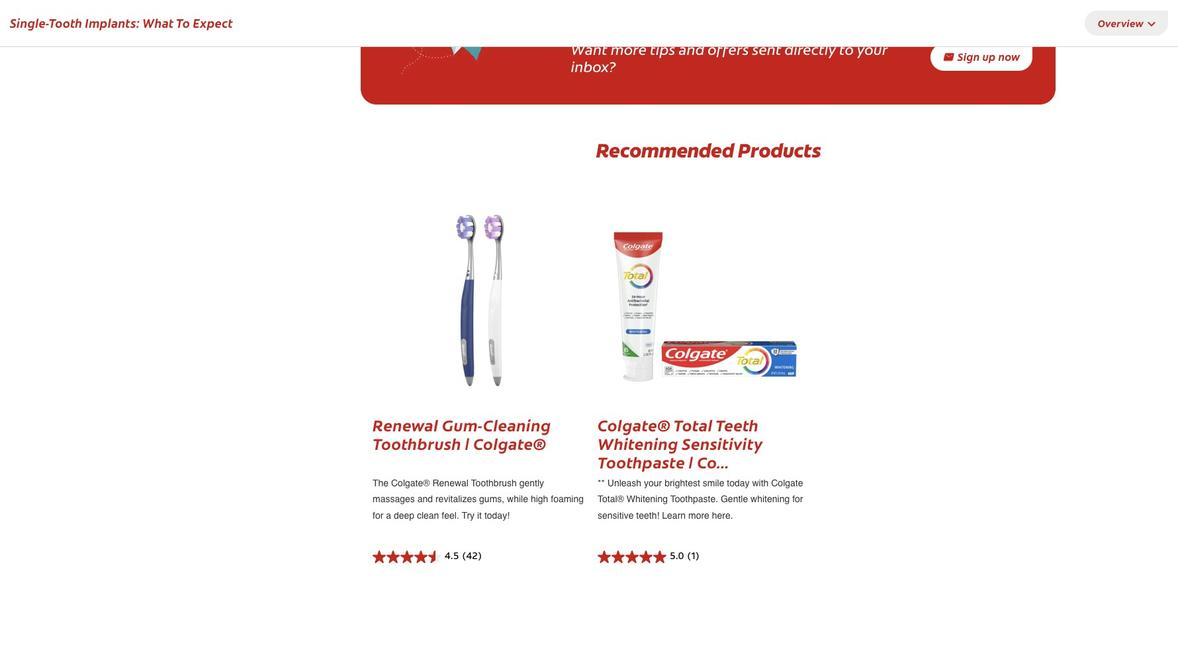 Task type: locate. For each thing, give the bounding box(es) containing it.
colgate® total teeth whitening sensitivity toothpaste | co... image
[[608, 211, 801, 390]]

toothbrush inside renewal gum-cleaning toothbrush | colgate®
[[373, 432, 461, 454]]

sign up now
[[957, 49, 1020, 64]]

and inside want more tips and offers sent directly to your inbox?
[[679, 39, 705, 59]]

whitening up unleash
[[598, 432, 678, 454]]

with
[[752, 478, 769, 488]]

whitening up teeth!
[[627, 494, 668, 505]]

cleaning
[[483, 414, 551, 435]]

co...
[[697, 451, 729, 473]]

toothbrush for gently
[[471, 478, 517, 488]]

a
[[386, 510, 391, 521]]

0 vertical spatial for
[[792, 494, 803, 505]]

foaming
[[551, 494, 584, 505]]

colgate® up gently
[[473, 432, 546, 454]]

1 horizontal spatial and
[[679, 39, 705, 59]]

whitening
[[598, 432, 678, 454], [627, 494, 668, 505]]

paper airplane image
[[400, 5, 506, 75]]

colgate® up massages
[[391, 478, 430, 488]]

0 vertical spatial and
[[679, 39, 705, 59]]

1 vertical spatial more
[[688, 510, 709, 521]]

0 horizontal spatial toothbrush
[[373, 432, 461, 454]]

feel.
[[442, 510, 459, 521]]

your right "to"
[[857, 39, 888, 59]]

0 vertical spatial toothbrush
[[373, 432, 461, 454]]

single-tooth implants: what to expect
[[10, 15, 233, 31]]

| left the cleaning
[[465, 432, 470, 454]]

revitalizes
[[435, 494, 477, 505]]

0 horizontal spatial your
[[644, 478, 662, 488]]

| inside renewal gum-cleaning toothbrush | colgate®
[[465, 432, 470, 454]]

0 horizontal spatial colgate®
[[391, 478, 430, 488]]

gums,
[[479, 494, 504, 505]]

implants:
[[85, 15, 140, 31]]

1 vertical spatial for
[[373, 510, 383, 521]]

0 horizontal spatial for
[[373, 510, 383, 521]]

teeth!
[[636, 510, 659, 521]]

toothbrush inside the colgate® renewal toothbrush gently massages and revitalizes gums, while high foaming for a deep clean feel. try it today!
[[471, 478, 517, 488]]

today!
[[484, 510, 510, 521]]

overview
[[1098, 16, 1144, 30]]

and
[[679, 39, 705, 59], [417, 494, 433, 505]]

2 horizontal spatial colgate®
[[598, 414, 671, 435]]

1 horizontal spatial your
[[857, 39, 888, 59]]

1 horizontal spatial toothbrush
[[471, 478, 517, 488]]

smile
[[703, 478, 724, 488]]

whitening
[[751, 494, 790, 505]]

0 vertical spatial your
[[857, 39, 888, 59]]

colgate® up toothpaste
[[598, 414, 671, 435]]

want more tips and offers sent directly to your inbox?
[[571, 39, 888, 76]]

1 vertical spatial renewal
[[432, 478, 469, 488]]

and up clean at the bottom of the page
[[417, 494, 433, 505]]

to
[[839, 39, 854, 59]]

gentle
[[721, 494, 748, 505]]

toothbrush up gums,
[[471, 478, 517, 488]]

1 horizontal spatial |
[[689, 451, 693, 473]]

renewal
[[373, 414, 438, 435], [432, 478, 469, 488]]

offers
[[708, 39, 749, 59]]

1 vertical spatial whitening
[[627, 494, 668, 505]]

1 horizontal spatial for
[[792, 494, 803, 505]]

0 vertical spatial more
[[611, 39, 647, 59]]

0 vertical spatial renewal
[[373, 414, 438, 435]]

| left co...
[[689, 451, 693, 473]]

0 horizontal spatial and
[[417, 494, 433, 505]]

directly
[[785, 39, 836, 59]]

for left a
[[373, 510, 383, 521]]

colgate®
[[598, 414, 671, 435], [473, 432, 546, 454], [391, 478, 430, 488]]

more down toothpaste.
[[688, 510, 709, 521]]

for inside the colgate® renewal toothbrush gently massages and revitalizes gums, while high foaming for a deep clean feel. try it today!
[[373, 510, 383, 521]]

overview button
[[1085, 11, 1168, 35]]

to
[[176, 15, 190, 31]]

more
[[611, 39, 647, 59], [688, 510, 709, 521]]

your
[[857, 39, 888, 59], [644, 478, 662, 488]]

and inside the colgate® renewal toothbrush gently massages and revitalizes gums, while high foaming for a deep clean feel. try it today!
[[417, 494, 433, 505]]

single-
[[10, 15, 49, 31]]

0 horizontal spatial more
[[611, 39, 647, 59]]

(1)
[[687, 553, 699, 562]]

more inside colgate® total teeth whitening sensitivity toothpaste | co... ** unleash your brightest smile today with colgate total® whitening toothpaste. gentle whitening for sensitive teeth! learn more here.
[[688, 510, 709, 521]]

1 vertical spatial toothbrush
[[471, 478, 517, 488]]

renewal up the revitalizes on the left bottom of the page
[[432, 478, 469, 488]]

and right tips
[[679, 39, 705, 59]]

toothbrush for |
[[373, 432, 461, 454]]

toothbrush
[[373, 432, 461, 454], [471, 478, 517, 488]]

for down colgate
[[792, 494, 803, 505]]

total®
[[598, 494, 624, 505]]

renewal inside renewal gum-cleaning toothbrush | colgate®
[[373, 414, 438, 435]]

tooth
[[49, 15, 82, 31]]

total
[[674, 414, 713, 435]]

renewal left gum-
[[373, 414, 438, 435]]

|
[[465, 432, 470, 454], [689, 451, 693, 473]]

products
[[738, 138, 820, 163]]

sign
[[957, 49, 980, 64]]

your down toothpaste
[[644, 478, 662, 488]]

5.0
[[670, 553, 684, 562]]

renewal inside the colgate® renewal toothbrush gently massages and revitalizes gums, while high foaming for a deep clean feel. try it today!
[[432, 478, 469, 488]]

5.0 (1)
[[670, 553, 699, 562]]

1 horizontal spatial colgate®
[[473, 432, 546, 454]]

sensitivity
[[682, 432, 763, 454]]

for inside colgate® total teeth whitening sensitivity toothpaste | co... ** unleash your brightest smile today with colgate total® whitening toothpaste. gentle whitening for sensitive teeth! learn more here.
[[792, 494, 803, 505]]

more left tips
[[611, 39, 647, 59]]

1 horizontal spatial more
[[688, 510, 709, 521]]

for
[[792, 494, 803, 505], [373, 510, 383, 521]]

toothbrush up the
[[373, 432, 461, 454]]

want
[[571, 39, 608, 59]]

colgate
[[771, 478, 803, 488]]

1 vertical spatial your
[[644, 478, 662, 488]]

1 vertical spatial and
[[417, 494, 433, 505]]

0 horizontal spatial |
[[465, 432, 470, 454]]

up
[[982, 49, 996, 64]]



Task type: describe. For each thing, give the bounding box(es) containing it.
| inside colgate® total teeth whitening sensitivity toothpaste | co... ** unleash your brightest smile today with colgate total® whitening toothpaste. gentle whitening for sensitive teeth! learn more here.
[[689, 451, 693, 473]]

today
[[727, 478, 750, 488]]

renewal gum-cleaning toothbrush | colgate® image
[[390, 211, 569, 390]]

toothpaste
[[598, 451, 685, 473]]

inbox?
[[571, 55, 616, 76]]

recommended
[[596, 138, 734, 163]]

here.
[[712, 510, 733, 521]]

renewal gum-cleaning toothbrush | colgate®
[[373, 414, 551, 454]]

sign up now link
[[930, 44, 1032, 71]]

recommended products
[[596, 138, 820, 163]]

while
[[507, 494, 528, 505]]

your inside colgate® total teeth whitening sensitivity toothpaste | co... ** unleash your brightest smile today with colgate total® whitening toothpaste. gentle whitening for sensitive teeth! learn more here.
[[644, 478, 662, 488]]

tips
[[650, 39, 675, 59]]

teeth
[[716, 414, 759, 435]]

deep
[[394, 510, 414, 521]]

colgate® inside renewal gum-cleaning toothbrush | colgate®
[[473, 432, 546, 454]]

toothpaste.
[[670, 494, 718, 505]]

the
[[373, 478, 389, 488]]

high
[[531, 494, 548, 505]]

brightest
[[665, 478, 700, 488]]

colgate® total teeth whitening sensitivity toothpaste | co... ** unleash your brightest smile today with colgate total® whitening toothpaste. gentle whitening for sensitive teeth! learn more here.
[[598, 414, 803, 521]]

colgate® inside the colgate® renewal toothbrush gently massages and revitalizes gums, while high foaming for a deep clean feel. try it today!
[[391, 478, 430, 488]]

clean
[[417, 510, 439, 521]]

colgate® inside colgate® total teeth whitening sensitivity toothpaste | co... ** unleash your brightest smile today with colgate total® whitening toothpaste. gentle whitening for sensitive teeth! learn more here.
[[598, 414, 671, 435]]

the colgate® renewal toothbrush gently massages and revitalizes gums, while high foaming for a deep clean feel. try it today!
[[373, 478, 584, 521]]

(42)
[[462, 553, 482, 562]]

unleash
[[607, 478, 641, 488]]

more inside want more tips and offers sent directly to your inbox?
[[611, 39, 647, 59]]

expect
[[193, 15, 233, 31]]

now
[[998, 49, 1020, 64]]

sent
[[752, 39, 782, 59]]

sensitive
[[598, 510, 634, 521]]

gently
[[519, 478, 544, 488]]

4.5 (42)
[[445, 553, 482, 562]]

gum-
[[442, 414, 483, 435]]

4.5
[[445, 553, 459, 562]]

your inside want more tips and offers sent directly to your inbox?
[[857, 39, 888, 59]]

**
[[598, 478, 605, 488]]

it
[[477, 510, 482, 521]]

try
[[462, 510, 475, 521]]

massages
[[373, 494, 415, 505]]

what
[[142, 15, 174, 31]]

learn
[[662, 510, 686, 521]]

0 vertical spatial whitening
[[598, 432, 678, 454]]



Task type: vqa. For each thing, say whether or not it's contained in the screenshot.
and in the The Colgate® Renewal Toothbrush gently massages and revitalizes gums, while high foaming for a deep clean feel. Try it today!
yes



